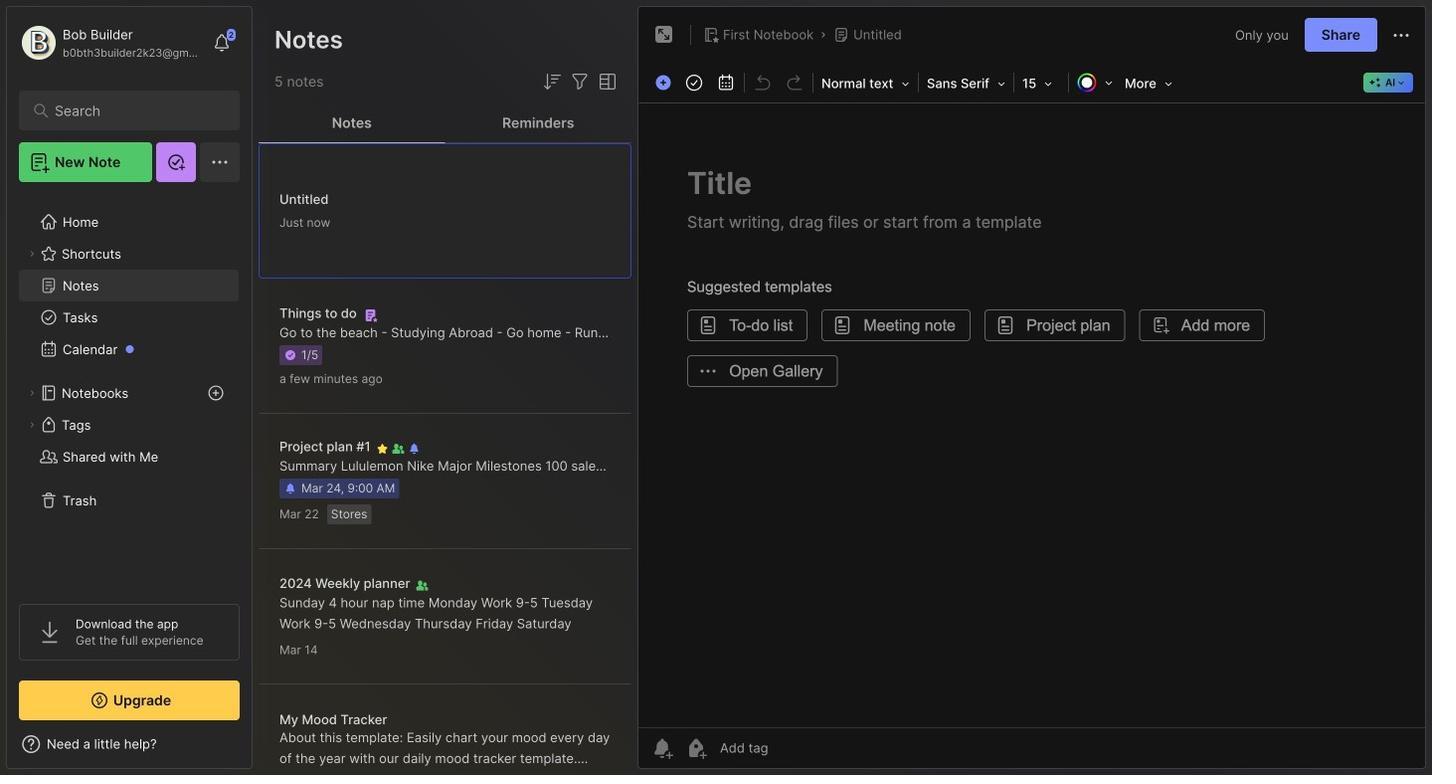 Task type: describe. For each thing, give the bounding box(es) containing it.
note window element
[[638, 6, 1427, 774]]

calendar event image
[[712, 69, 740, 97]]

expand tags image
[[26, 419, 38, 431]]

Note Editor text field
[[639, 102, 1426, 727]]

Heading level field
[[816, 70, 916, 97]]

View options field
[[592, 70, 620, 94]]

More actions field
[[1390, 22, 1414, 47]]

add filters image
[[568, 70, 592, 94]]

Add filters field
[[568, 70, 592, 94]]



Task type: locate. For each thing, give the bounding box(es) containing it.
tree inside main element
[[7, 194, 252, 586]]

More field
[[1119, 70, 1179, 97]]

Insert field
[[651, 70, 679, 96]]

Search text field
[[55, 101, 213, 120]]

task image
[[680, 69, 708, 97]]

expand note image
[[653, 23, 677, 47]]

main element
[[0, 0, 259, 775]]

Account field
[[19, 23, 203, 63]]

add a reminder image
[[651, 736, 675, 760]]

WHAT'S NEW field
[[7, 728, 252, 760]]

Sort options field
[[540, 70, 564, 94]]

more actions image
[[1390, 23, 1414, 47]]

Font family field
[[921, 70, 1012, 97]]

none search field inside main element
[[55, 98, 213, 122]]

tab list
[[259, 103, 632, 143]]

Font size field
[[1017, 70, 1067, 97]]

expand notebooks image
[[26, 387, 38, 399]]

add tag image
[[684, 736, 708, 760]]

click to collapse image
[[251, 738, 266, 762]]

Font color field
[[1071, 69, 1119, 97]]

tree
[[7, 194, 252, 586]]

Add tag field
[[718, 739, 868, 757]]

None search field
[[55, 98, 213, 122]]



Task type: vqa. For each thing, say whether or not it's contained in the screenshot.
the bottommost )
no



